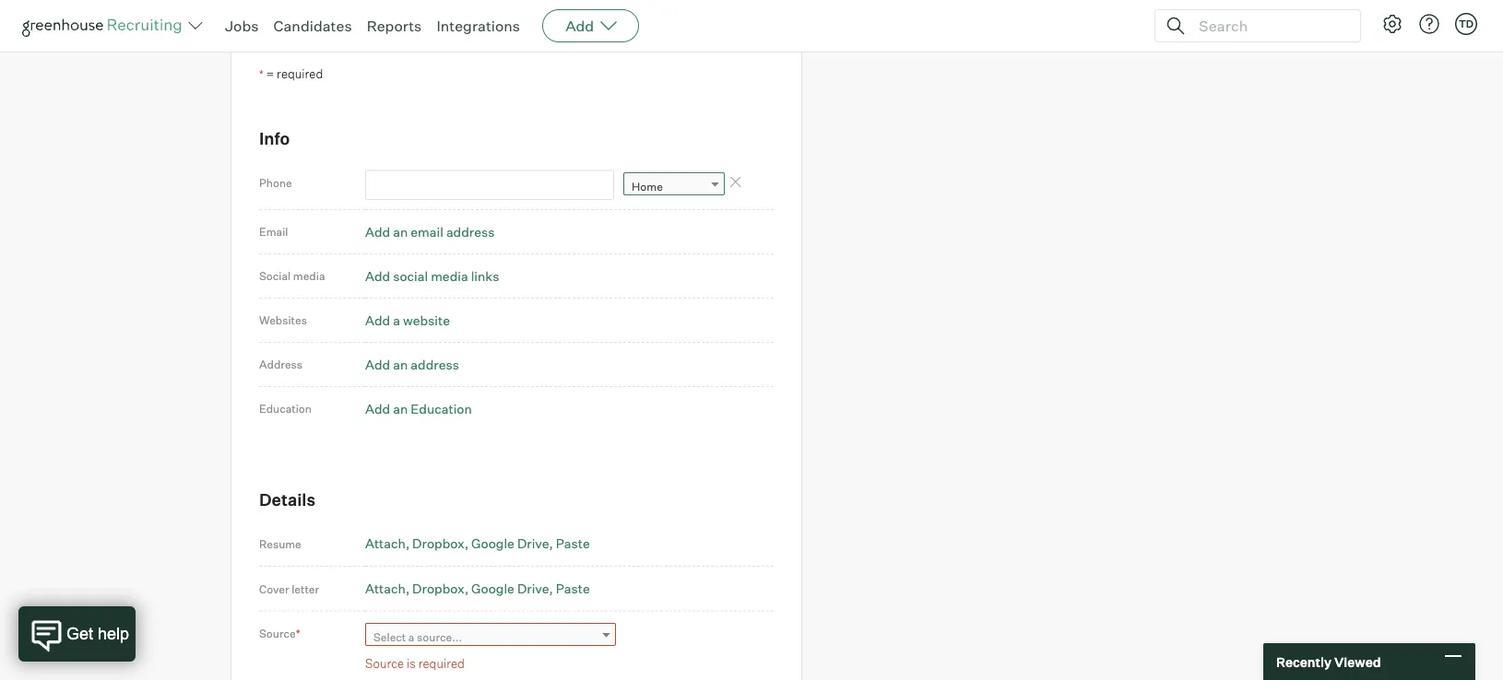 Task type: describe. For each thing, give the bounding box(es) containing it.
letter
[[292, 582, 319, 596]]

required for * = required
[[277, 66, 323, 81]]

recently
[[1277, 654, 1332, 670]]

details
[[259, 489, 316, 510]]

integrations link
[[437, 17, 520, 35]]

add button
[[543, 9, 639, 42]]

cover letter
[[259, 582, 319, 596]]

resume
[[259, 538, 301, 551]]

td button
[[1452, 9, 1482, 39]]

add an address link
[[365, 356, 459, 373]]

2 for from the left
[[379, 31, 391, 43]]

attach dropbox google drive paste for cover letter
[[365, 581, 590, 597]]

=
[[266, 66, 274, 81]]

social
[[393, 268, 428, 284]]

1 horizontal spatial *
[[296, 627, 300, 641]]

add a website link
[[365, 312, 450, 328]]

info
[[259, 128, 290, 148]]

select
[[374, 631, 406, 644]]

jobs link
[[225, 17, 259, 35]]

a for select
[[409, 631, 415, 644]]

td
[[1459, 18, 1474, 30]]

google for resume
[[471, 536, 515, 552]]

status
[[436, 31, 462, 43]]

attach for cover letter
[[365, 581, 406, 597]]

notifications
[[325, 31, 377, 43]]

phone
[[259, 176, 292, 189]]

social
[[259, 269, 291, 283]]

add for add social media links
[[365, 268, 390, 284]]

dropbox link for resume
[[412, 536, 469, 552]]

up
[[299, 31, 310, 43]]

0 horizontal spatial education
[[259, 402, 312, 416]]

add an education
[[365, 401, 472, 417]]

paste for cover letter
[[556, 581, 590, 597]]

an for address
[[393, 356, 408, 373]]

email
[[411, 224, 444, 240]]

add for add an email address
[[365, 224, 390, 240]]

configure image
[[1382, 13, 1404, 35]]

add social media links
[[365, 268, 499, 284]]

add an email address link
[[365, 224, 495, 240]]

follow prospect sign up for notifications for stage and status changes
[[278, 8, 500, 43]]

add social media links link
[[365, 268, 499, 284]]

paste for resume
[[556, 536, 590, 552]]

0 horizontal spatial media
[[293, 269, 325, 283]]

follow
[[280, 8, 314, 22]]

paste link for resume
[[556, 536, 590, 552]]

greenhouse recruiting image
[[22, 15, 188, 37]]

1 horizontal spatial education
[[411, 401, 472, 417]]

a for add
[[393, 312, 400, 328]]

social media
[[259, 269, 325, 283]]

home link
[[624, 173, 725, 199]]

drive for resume
[[517, 536, 549, 552]]

is
[[407, 656, 416, 671]]

attach link for resume
[[365, 536, 410, 552]]

1 vertical spatial address
[[411, 356, 459, 373]]



Task type: vqa. For each thing, say whether or not it's contained in the screenshot.
rightmost Discipline
no



Task type: locate. For each thing, give the bounding box(es) containing it.
1 vertical spatial dropbox link
[[412, 581, 469, 597]]

jobs
[[225, 17, 259, 35]]

source down cover
[[259, 627, 296, 641]]

2 dropbox link from the top
[[412, 581, 469, 597]]

0 vertical spatial attach
[[365, 536, 406, 552]]

reports
[[367, 17, 422, 35]]

add for add an address
[[365, 356, 390, 373]]

0 horizontal spatial source
[[259, 627, 296, 641]]

viewed
[[1335, 654, 1382, 670]]

1 vertical spatial drive
[[517, 581, 549, 597]]

drive
[[517, 536, 549, 552], [517, 581, 549, 597]]

None text field
[[365, 170, 614, 200]]

google drive link
[[471, 536, 553, 552], [471, 581, 553, 597]]

1 an from the top
[[393, 224, 408, 240]]

1 google from the top
[[471, 536, 515, 552]]

an down the add an address link
[[393, 401, 408, 417]]

a
[[393, 312, 400, 328], [409, 631, 415, 644]]

select a source... link
[[365, 624, 616, 650]]

Search text field
[[1195, 12, 1344, 39]]

required down source...
[[419, 656, 465, 671]]

attach link for cover letter
[[365, 581, 410, 597]]

education
[[411, 401, 472, 417], [259, 402, 312, 416]]

stage
[[393, 31, 416, 43]]

1 drive from the top
[[517, 536, 549, 552]]

0 vertical spatial google
[[471, 536, 515, 552]]

0 horizontal spatial a
[[393, 312, 400, 328]]

1 horizontal spatial source
[[365, 656, 404, 671]]

for
[[312, 31, 323, 43], [379, 31, 391, 43]]

required for source is required
[[419, 656, 465, 671]]

1 paste from the top
[[556, 536, 590, 552]]

1 google drive link from the top
[[471, 536, 553, 552]]

1 dropbox link from the top
[[412, 536, 469, 552]]

paste link
[[556, 536, 590, 552], [556, 581, 590, 597]]

* down letter
[[296, 627, 300, 641]]

*
[[259, 67, 264, 81], [296, 627, 300, 641]]

2 google drive link from the top
[[471, 581, 553, 597]]

1 attach from the top
[[365, 536, 406, 552]]

0 horizontal spatial for
[[312, 31, 323, 43]]

an down add a website link
[[393, 356, 408, 373]]

website
[[403, 312, 450, 328]]

attach dropbox google drive paste
[[365, 536, 590, 552], [365, 581, 590, 597]]

1 vertical spatial required
[[419, 656, 465, 671]]

changes
[[465, 31, 500, 43]]

for left stage
[[379, 31, 391, 43]]

attach for resume
[[365, 536, 406, 552]]

add an education link
[[365, 401, 472, 417]]

2 paste from the top
[[556, 581, 590, 597]]

media right social
[[293, 269, 325, 283]]

2 dropbox from the top
[[412, 581, 465, 597]]

1 vertical spatial google
[[471, 581, 515, 597]]

candidates link
[[274, 17, 352, 35]]

0 vertical spatial source
[[259, 627, 296, 641]]

0 vertical spatial attach link
[[365, 536, 410, 552]]

1 vertical spatial paste link
[[556, 581, 590, 597]]

1 horizontal spatial for
[[379, 31, 391, 43]]

required right =
[[277, 66, 323, 81]]

cover
[[259, 582, 289, 596]]

add an email address
[[365, 224, 495, 240]]

0 vertical spatial an
[[393, 224, 408, 240]]

1 vertical spatial attach link
[[365, 581, 410, 597]]

2 an from the top
[[393, 356, 408, 373]]

integrations
[[437, 17, 520, 35]]

1 vertical spatial attach dropbox google drive paste
[[365, 581, 590, 597]]

1 vertical spatial *
[[296, 627, 300, 641]]

2 paste link from the top
[[556, 581, 590, 597]]

required
[[277, 66, 323, 81], [419, 656, 465, 671]]

an
[[393, 224, 408, 240], [393, 356, 408, 373], [393, 401, 408, 417]]

google for cover letter
[[471, 581, 515, 597]]

email
[[259, 225, 288, 239]]

a left website
[[393, 312, 400, 328]]

add an address
[[365, 356, 459, 373]]

0 vertical spatial dropbox link
[[412, 536, 469, 552]]

0 horizontal spatial required
[[277, 66, 323, 81]]

add inside add popup button
[[566, 17, 594, 35]]

attach link
[[365, 536, 410, 552], [365, 581, 410, 597]]

1 vertical spatial paste
[[556, 581, 590, 597]]

select a source...
[[374, 631, 462, 644]]

2 vertical spatial an
[[393, 401, 408, 417]]

1 vertical spatial google drive link
[[471, 581, 553, 597]]

candidates
[[274, 17, 352, 35]]

* = required
[[259, 66, 323, 81]]

td button
[[1456, 13, 1478, 35]]

add for add a website
[[365, 312, 390, 328]]

source for source is required
[[365, 656, 404, 671]]

1 attach link from the top
[[365, 536, 410, 552]]

dropbox link for cover letter
[[412, 581, 469, 597]]

media
[[431, 268, 468, 284], [293, 269, 325, 283]]

3 an from the top
[[393, 401, 408, 417]]

2 attach link from the top
[[365, 581, 410, 597]]

recently viewed
[[1277, 654, 1382, 670]]

address
[[259, 358, 303, 372]]

an for email
[[393, 224, 408, 240]]

source...
[[417, 631, 462, 644]]

source left is
[[365, 656, 404, 671]]

google drive link for cover letter
[[471, 581, 553, 597]]

and
[[418, 31, 434, 43]]

prospect
[[316, 8, 362, 22]]

education down address
[[259, 402, 312, 416]]

0 vertical spatial google drive link
[[471, 536, 553, 552]]

1 dropbox from the top
[[412, 536, 465, 552]]

1 attach dropbox google drive paste from the top
[[365, 536, 590, 552]]

0 vertical spatial *
[[259, 67, 264, 81]]

google
[[471, 536, 515, 552], [471, 581, 515, 597]]

sign
[[278, 31, 297, 43]]

attach dropbox google drive paste for resume
[[365, 536, 590, 552]]

1 horizontal spatial required
[[419, 656, 465, 671]]

1 horizontal spatial a
[[409, 631, 415, 644]]

0 vertical spatial dropbox
[[412, 536, 465, 552]]

reports link
[[367, 17, 422, 35]]

2 attach from the top
[[365, 581, 406, 597]]

address down website
[[411, 356, 459, 373]]

* inside * = required
[[259, 67, 264, 81]]

source is required
[[365, 656, 465, 671]]

an left "email"
[[393, 224, 408, 240]]

1 vertical spatial a
[[409, 631, 415, 644]]

2 drive from the top
[[517, 581, 549, 597]]

paste
[[556, 536, 590, 552], [556, 581, 590, 597]]

1 vertical spatial an
[[393, 356, 408, 373]]

media left links
[[431, 268, 468, 284]]

education down the add an address link
[[411, 401, 472, 417]]

add for add an education
[[365, 401, 390, 417]]

address
[[446, 224, 495, 240], [411, 356, 459, 373]]

0 vertical spatial address
[[446, 224, 495, 240]]

an for education
[[393, 401, 408, 417]]

for right up
[[312, 31, 323, 43]]

attach
[[365, 536, 406, 552], [365, 581, 406, 597]]

add a website
[[365, 312, 450, 328]]

2 attach dropbox google drive paste from the top
[[365, 581, 590, 597]]

add for add
[[566, 17, 594, 35]]

1 paste link from the top
[[556, 536, 590, 552]]

dropbox for cover letter
[[412, 581, 465, 597]]

websites
[[259, 313, 307, 327]]

source *
[[259, 627, 300, 641]]

0 vertical spatial paste
[[556, 536, 590, 552]]

dropbox
[[412, 536, 465, 552], [412, 581, 465, 597]]

paste link for cover letter
[[556, 581, 590, 597]]

links
[[471, 268, 499, 284]]

address right "email"
[[446, 224, 495, 240]]

add
[[566, 17, 594, 35], [365, 224, 390, 240], [365, 268, 390, 284], [365, 312, 390, 328], [365, 356, 390, 373], [365, 401, 390, 417]]

2 google from the top
[[471, 581, 515, 597]]

a right select at bottom left
[[409, 631, 415, 644]]

1 for from the left
[[312, 31, 323, 43]]

0 vertical spatial a
[[393, 312, 400, 328]]

0 vertical spatial attach dropbox google drive paste
[[365, 536, 590, 552]]

1 vertical spatial attach
[[365, 581, 406, 597]]

1 horizontal spatial media
[[431, 268, 468, 284]]

0 vertical spatial paste link
[[556, 536, 590, 552]]

dropbox link
[[412, 536, 469, 552], [412, 581, 469, 597]]

google drive link for resume
[[471, 536, 553, 552]]

1 vertical spatial source
[[365, 656, 404, 671]]

home
[[632, 180, 663, 193]]

* left =
[[259, 67, 264, 81]]

0 horizontal spatial *
[[259, 67, 264, 81]]

dropbox for resume
[[412, 536, 465, 552]]

drive for cover letter
[[517, 581, 549, 597]]

source
[[259, 627, 296, 641], [365, 656, 404, 671]]

source for source *
[[259, 627, 296, 641]]

0 vertical spatial drive
[[517, 536, 549, 552]]

1 vertical spatial dropbox
[[412, 581, 465, 597]]

0 vertical spatial required
[[277, 66, 323, 81]]



